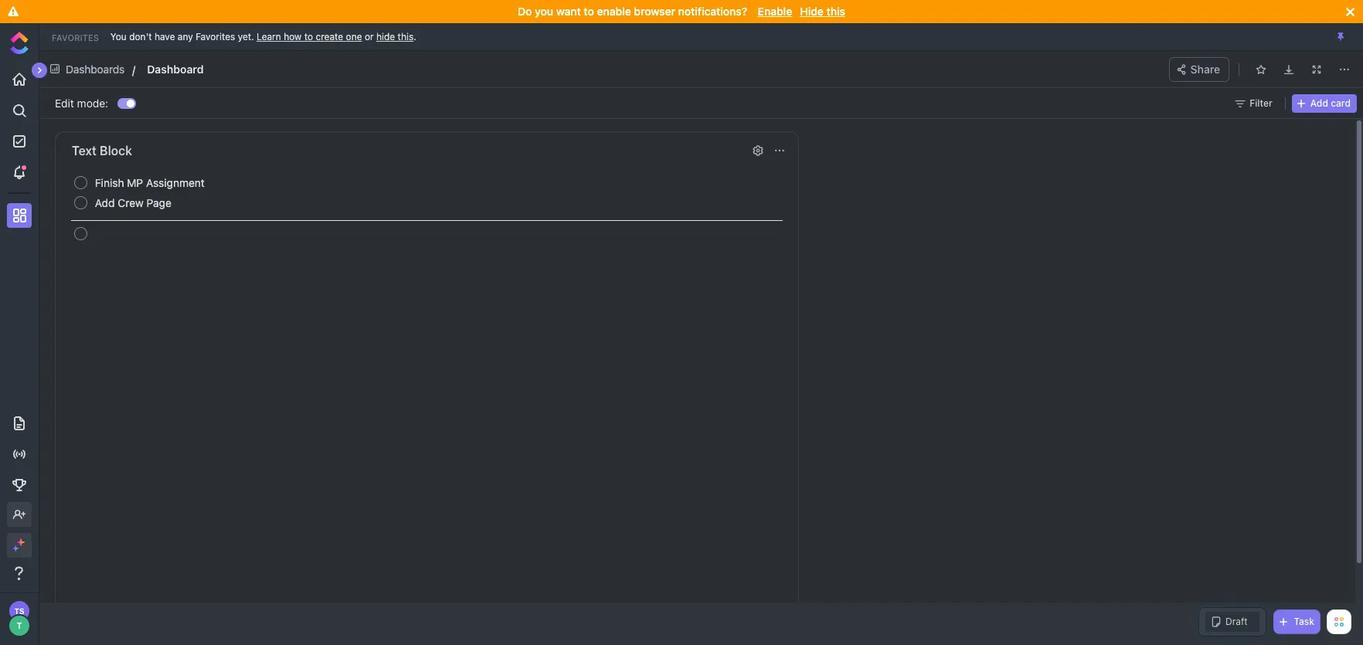Task type: describe. For each thing, give the bounding box(es) containing it.
0 vertical spatial to
[[584, 5, 594, 18]]

at
[[1229, 58, 1238, 70]]

finish mp assignment add crew page
[[95, 176, 205, 210]]

yet.
[[238, 31, 254, 42]]

you
[[110, 31, 127, 42]]

share
[[1191, 62, 1221, 75]]

edit mode:
[[55, 96, 108, 109]]

block
[[100, 144, 132, 158]]

nov
[[1163, 58, 1181, 70]]

browser
[[634, 5, 676, 18]]

mode:
[[77, 96, 108, 109]]

have
[[155, 31, 175, 42]]

create
[[316, 31, 343, 42]]

or
[[365, 31, 374, 42]]

add inside finish mp assignment add crew page
[[95, 196, 115, 210]]

ts t
[[14, 607, 24, 631]]

nov 20, 2023 at 11:12 am
[[1163, 58, 1280, 70]]

.
[[414, 31, 417, 42]]

do you want to enable browser notifications? enable hide this
[[518, 5, 846, 18]]

you
[[535, 5, 554, 18]]

ts
[[14, 607, 24, 616]]

notifications?
[[679, 5, 748, 18]]

want
[[556, 5, 581, 18]]

0 horizontal spatial favorites
[[52, 32, 99, 42]]

text block button
[[71, 140, 744, 162]]

crew
[[118, 196, 144, 210]]

learn
[[257, 31, 281, 42]]

text block
[[72, 144, 132, 158]]

card
[[1332, 97, 1351, 109]]

dashboards link
[[46, 58, 130, 80]]

1 horizontal spatial favorites
[[196, 31, 235, 42]]

add card button
[[1293, 94, 1358, 112]]

clickup logo image
[[1291, 57, 1360, 71]]

edit
[[55, 96, 74, 109]]



Task type: locate. For each thing, give the bounding box(es) containing it.
favorites
[[196, 31, 235, 42], [52, 32, 99, 42]]

favorites right any
[[196, 31, 235, 42]]

0 vertical spatial this
[[827, 5, 846, 18]]

one
[[346, 31, 362, 42]]

0 horizontal spatial add
[[95, 196, 115, 210]]

text
[[72, 144, 97, 158]]

1 horizontal spatial to
[[584, 5, 594, 18]]

0 horizontal spatial to
[[304, 31, 313, 42]]

enable
[[597, 5, 631, 18]]

add
[[1311, 97, 1329, 109], [95, 196, 115, 210]]

do
[[518, 5, 532, 18]]

1 horizontal spatial add
[[1311, 97, 1329, 109]]

0 horizontal spatial this
[[398, 31, 414, 42]]

None text field
[[147, 60, 595, 79]]

add inside add card button
[[1311, 97, 1329, 109]]

am
[[1266, 58, 1280, 70]]

20,
[[1184, 58, 1199, 70]]

1 vertical spatial this
[[398, 31, 414, 42]]

1 vertical spatial add
[[95, 196, 115, 210]]

how
[[284, 31, 302, 42]]

dashboards
[[66, 62, 125, 75]]

add card
[[1311, 97, 1351, 109]]

t
[[17, 621, 22, 631]]

this
[[827, 5, 846, 18], [398, 31, 414, 42]]

share button
[[1170, 57, 1230, 82]]

to right how at the left top of page
[[304, 31, 313, 42]]

don't
[[129, 31, 152, 42]]

assignment
[[146, 176, 205, 189]]

task
[[1295, 616, 1315, 628]]

mp
[[127, 176, 143, 189]]

hide
[[800, 5, 824, 18]]

hide this link
[[376, 31, 414, 42]]

1 horizontal spatial this
[[827, 5, 846, 18]]

add left 'card'
[[1311, 97, 1329, 109]]

filter
[[1250, 97, 1273, 109]]

enable
[[758, 5, 793, 18]]

to
[[584, 5, 594, 18], [304, 31, 313, 42]]

you don't have any favorites yet. learn how to create one or hide this .
[[110, 31, 417, 42]]

1 vertical spatial to
[[304, 31, 313, 42]]

add down finish
[[95, 196, 115, 210]]

to right want
[[584, 5, 594, 18]]

11:12
[[1241, 58, 1264, 70]]

sparkle svg 2 image
[[12, 546, 18, 552]]

learn how to create one link
[[257, 31, 362, 42]]

sparkle svg 1 image
[[17, 539, 25, 547]]

0 vertical spatial add
[[1311, 97, 1329, 109]]

any
[[178, 31, 193, 42]]

filter button
[[1232, 94, 1279, 112]]

filter button
[[1232, 94, 1279, 112]]

2023
[[1202, 58, 1226, 70]]

favorites up dashboards link
[[52, 32, 99, 42]]

finish
[[95, 176, 124, 189]]

hide
[[376, 31, 395, 42]]

page
[[147, 196, 171, 210]]



Task type: vqa. For each thing, say whether or not it's contained in the screenshot.
user group icon
no



